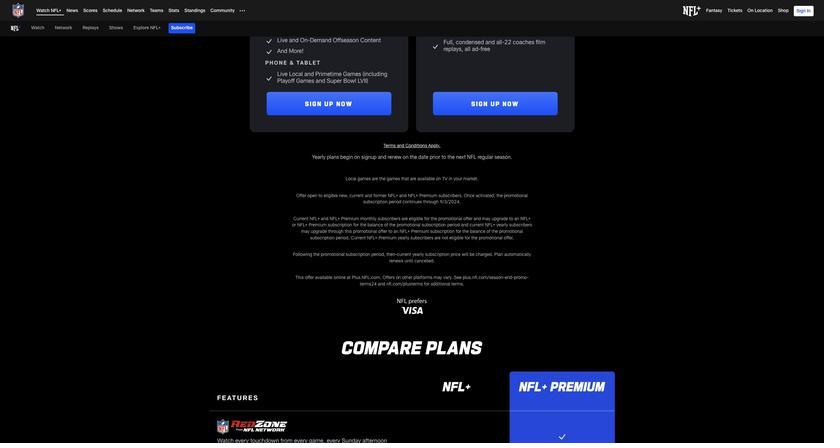 Task type: describe. For each thing, give the bounding box(es) containing it.
offseason
[[333, 38, 359, 44]]

0 vertical spatial upgrade
[[492, 217, 508, 222]]

are down continues
[[402, 217, 408, 222]]

0 vertical spatial subscribers
[[378, 217, 401, 222]]

begin
[[340, 155, 353, 160]]

continues
[[403, 200, 422, 205]]

22
[[505, 40, 512, 46]]

news link
[[67, 9, 78, 13]]

all
[[465, 47, 471, 53]]

following the promotional subscription period, then-current yearly subscription price will be charged. plan automatically renews until cancelled.
[[293, 253, 531, 264]]

full,
[[444, 40, 454, 46]]

now for free
[[503, 100, 519, 107]]

stats
[[169, 9, 179, 13]]

0 vertical spatial games
[[343, 72, 361, 78]]

up for free
[[491, 100, 501, 107]]

coaches
[[513, 40, 534, 46]]

shop link
[[778, 9, 789, 13]]

this offer available online at plus.nfl.com. offers on other platforms may vary. see
[[296, 276, 463, 281]]

promotional down 9/3/2024.
[[438, 217, 462, 222]]

will
[[462, 253, 469, 257]]

promo-
[[514, 276, 529, 281]]

news
[[67, 9, 78, 13]]

price
[[451, 253, 461, 257]]

are left not
[[435, 236, 441, 241]]

replays
[[83, 26, 99, 31]]

nfl.com/plusterms link
[[387, 282, 423, 287]]

new,
[[339, 194, 348, 198]]

cancelled.
[[415, 259, 435, 264]]

condensed
[[456, 40, 484, 46]]

0 vertical spatial balance
[[368, 223, 383, 228]]

now for bowl
[[336, 100, 353, 107]]

secondary navigation logo image
[[10, 23, 21, 34]]

(including
[[363, 72, 388, 78]]

primetime
[[315, 72, 342, 78]]

until
[[405, 259, 413, 264]]

0 horizontal spatial offer
[[305, 276, 314, 281]]

pc,
[[444, 19, 455, 24]]

0 vertical spatial tablet
[[489, 19, 513, 24]]

promotional inside following the promotional subscription period, then-current yearly subscription price will be charged. plan automatically renews until cancelled.
[[321, 253, 345, 257]]

replays link
[[80, 21, 101, 36]]

and inside full, condensed and all-22 coaches film replays, all ad-free
[[486, 40, 495, 46]]

1 vertical spatial yearly
[[398, 236, 409, 241]]

 for full, condensed and all-22 coaches film replays, all ad-free
[[432, 43, 439, 51]]

tv
[[442, 177, 448, 182]]

conditions
[[406, 144, 427, 148]]

dots image
[[240, 8, 245, 13]]

on location link
[[748, 9, 773, 13]]

market.
[[464, 177, 479, 182]]

super
[[327, 79, 342, 85]]

following
[[293, 253, 312, 257]]

sign up now button for super
[[267, 92, 391, 115]]

film
[[536, 40, 546, 46]]

1 vertical spatial network link
[[52, 21, 75, 36]]

sign up now for ad-
[[471, 100, 519, 107]]

standings link
[[185, 9, 205, 13]]

full, condensed and all-22 coaches film replays, all ad-free
[[444, 40, 547, 53]]

date
[[419, 155, 429, 160]]

 for nfl network
[[265, 16, 273, 24]]

0 vertical spatial network
[[127, 9, 145, 13]]

period inside offer open to eligible new, current and former nfl+ and nfl+ premium subscribers. once activated, the promotional subscription period continues through 9/3/2024.
[[389, 200, 401, 205]]

this
[[296, 276, 304, 281]]

compare
[[342, 336, 422, 358]]

features
[[217, 396, 259, 402]]

apply.
[[428, 144, 441, 148]]

9/3/2024.
[[440, 200, 461, 205]]

1 games from the left
[[358, 177, 371, 182]]

see
[[454, 276, 462, 281]]

sign for all
[[471, 100, 489, 107]]

renew
[[388, 155, 402, 160]]

automatically
[[504, 253, 531, 257]]

sign
[[797, 9, 806, 14]]

0 horizontal spatial games
[[296, 79, 314, 85]]

nfl.com/plusterms
[[387, 282, 423, 287]]

2 horizontal spatial network
[[289, 17, 311, 22]]

shop
[[778, 9, 789, 13]]

0 vertical spatial may
[[482, 217, 491, 222]]

0 horizontal spatial available
[[315, 276, 333, 281]]

terms and conditions apply. button
[[384, 143, 441, 150]]

to up offer.
[[509, 217, 513, 222]]

next
[[456, 155, 466, 160]]

schedule
[[103, 9, 122, 13]]

then-
[[387, 253, 397, 257]]

fantasy
[[706, 9, 723, 13]]

nfl prefers visa image
[[397, 298, 427, 314]]

tickets link
[[728, 9, 743, 13]]

on
[[748, 9, 754, 13]]

1 vertical spatial subscribers
[[509, 223, 532, 228]]

through inside current nfl+ and nfl+ premium monthly subscribers are eligible for the promotional offer and may upgrade to an nfl+ or nfl+ premium subscription for the balance of the promotional subscription period and current nfl+ yearly subscribers may upgrade through this promotional offer to an nfl+ premium subscription for the balance of the promotional subscription period. current nfl+ premium yearly subscribers are not eligible for the promotional offer.
[[328, 230, 344, 234]]

sign in button
[[794, 6, 814, 16]]

explore nfl+
[[133, 26, 161, 31]]

on right renew
[[403, 155, 409, 160]]

plus.nfl.com/season-
[[463, 276, 505, 281]]

1 horizontal spatial balance
[[470, 230, 486, 234]]

current inside offer open to eligible new, current and former nfl+ and nfl+ premium subscribers. once activated, the promotional subscription period continues through 9/3/2024.
[[350, 194, 364, 198]]

charged.
[[476, 253, 493, 257]]

compare plans
[[342, 336, 482, 358]]

demand
[[310, 38, 332, 44]]

end-
[[505, 276, 514, 281]]

once
[[464, 194, 475, 198]]

yearly inside following the promotional subscription period, then-current yearly subscription price will be charged. plan automatically renews until cancelled.
[[413, 253, 424, 257]]

check list element for nfl network
[[265, 16, 273, 24]]

1 horizontal spatial nfl
[[467, 155, 476, 160]]

network inside navigation
[[55, 26, 72, 31]]

1 vertical spatial upgrade
[[311, 230, 327, 234]]

2 games from the left
[[387, 177, 400, 182]]

0 vertical spatial current
[[294, 217, 309, 222]]

open
[[308, 194, 317, 198]]

community link
[[211, 9, 235, 13]]

regular
[[478, 155, 493, 160]]

1 vertical spatial may
[[301, 230, 310, 234]]

plans
[[426, 336, 482, 358]]

sign in
[[797, 9, 811, 14]]

0 horizontal spatial phone
[[265, 61, 288, 66]]

live for live local and primetime games (including playoff games and super bowl lvii)
[[277, 72, 288, 78]]

additional
[[431, 282, 450, 287]]

replays,
[[444, 47, 463, 53]]

current inside current nfl+ and nfl+ premium monthly subscribers are eligible for the promotional offer and may upgrade to an nfl+ or nfl+ premium subscription for the balance of the promotional subscription period and current nfl+ yearly subscribers may upgrade through this promotional offer to an nfl+ premium subscription for the balance of the promotional subscription period. current nfl+ premium yearly subscribers are not eligible for the promotional offer.
[[470, 223, 484, 228]]

location
[[755, 9, 773, 13]]

fantasy link
[[706, 9, 723, 13]]

your
[[454, 177, 462, 182]]

stats link
[[169, 9, 179, 13]]

all-
[[497, 40, 505, 46]]

nfl network
[[277, 17, 311, 22]]

sign up now for super
[[305, 100, 353, 107]]

signup
[[361, 155, 377, 160]]

check list element for live and on-demand offseason content
[[265, 37, 273, 45]]

1 horizontal spatial subscribers
[[411, 236, 434, 241]]

promotional up 'charged.'
[[479, 236, 503, 241]]



Task type: locate. For each thing, give the bounding box(es) containing it.
1 horizontal spatial sign up now button
[[433, 92, 558, 115]]

sign for and
[[305, 100, 322, 107]]

2 live from the top
[[277, 72, 288, 78]]

through inside offer open to eligible new, current and former nfl+ and nfl+ premium subscribers. once activated, the promotional subscription period continues through 9/3/2024.
[[423, 200, 439, 205]]

1 horizontal spatial current
[[351, 236, 366, 241]]

live up and
[[277, 38, 288, 44]]

1 horizontal spatial now
[[503, 100, 519, 107]]

1 horizontal spatial games
[[343, 72, 361, 78]]

games left that
[[387, 177, 400, 182]]

in
[[449, 177, 453, 182]]

0 vertical spatial of
[[384, 223, 388, 228]]

banner containing watch nfl+
[[0, 0, 824, 36]]

0 horizontal spatial nfl
[[277, 17, 288, 22]]

yearly up offer.
[[497, 223, 508, 228]]

may up the 'following'
[[301, 230, 310, 234]]

up for bowl
[[325, 100, 334, 107]]

watch
[[36, 9, 50, 13], [31, 26, 44, 31]]

0 horizontal spatial sign up now button
[[267, 92, 391, 115]]

1 vertical spatial an
[[394, 230, 399, 234]]

promotional down monthly
[[353, 230, 377, 234]]

& up condensed
[[482, 19, 487, 24]]

table
[[209, 372, 615, 443]]

promotional inside offer open to eligible new, current and former nfl+ and nfl+ premium subscribers. once activated, the promotional subscription period continues through 9/3/2024.
[[504, 194, 528, 198]]

upgrade up offer.
[[492, 217, 508, 222]]

local inside live local and primetime games (including playoff games and super bowl lvii)
[[289, 72, 303, 78]]

watch up watch "link"
[[36, 9, 50, 13]]

the inside offer open to eligible new, current and former nfl+ and nfl+ premium subscribers. once activated, the promotional subscription period continues through 9/3/2024.
[[497, 194, 503, 198]]

 for live and on-demand offseason content
[[265, 37, 273, 45]]

0 horizontal spatial local
[[289, 72, 303, 78]]

activated,
[[476, 194, 495, 198]]

current inside following the promotional subscription period, then-current yearly subscription price will be charged. plan automatically renews until cancelled.
[[397, 253, 411, 257]]

2 sign from the left
[[471, 100, 489, 107]]

current up or
[[294, 217, 309, 222]]

live up "playoff"
[[277, 72, 288, 78]]

0 horizontal spatial current
[[350, 194, 364, 198]]

and more!
[[277, 49, 304, 55]]

check list element for live local and primetime games (including playoff games and super bowl lvii)
[[265, 74, 273, 82]]

1 up from the left
[[325, 100, 334, 107]]

current down the this
[[351, 236, 366, 241]]

on left other
[[396, 276, 401, 281]]

period.
[[336, 236, 350, 241]]

local
[[289, 72, 303, 78], [346, 177, 356, 182]]

schedule link
[[103, 9, 122, 13]]

0 horizontal spatial upgrade
[[311, 230, 327, 234]]

may up "additional"
[[434, 276, 442, 281]]

1 horizontal spatial may
[[434, 276, 442, 281]]

plus.nfl.com.
[[352, 276, 382, 281]]

period inside current nfl+ and nfl+ premium monthly subscribers are eligible for the promotional offer and may upgrade to an nfl+ or nfl+ premium subscription for the balance of the promotional subscription period and current nfl+ yearly subscribers may upgrade through this promotional offer to an nfl+ premium subscription for the balance of the promotional subscription period. current nfl+ premium yearly subscribers are not eligible for the promotional offer.
[[447, 223, 460, 228]]

to up then-
[[389, 230, 393, 234]]

0 horizontal spatial balance
[[368, 223, 383, 228]]

eligible inside offer open to eligible new, current and former nfl+ and nfl+ premium subscribers. once activated, the promotional subscription period continues through 9/3/2024.
[[324, 194, 338, 198]]

2 horizontal spatial current
[[470, 223, 484, 228]]

games right "playoff"
[[296, 79, 314, 85]]

2 horizontal spatial subscribers
[[509, 223, 532, 228]]

upgrade
[[492, 217, 508, 222], [311, 230, 327, 234]]

1 horizontal spatial local
[[346, 177, 356, 182]]

1 horizontal spatial tablet
[[489, 19, 513, 24]]

navigation containing watch
[[0, 21, 824, 36]]

are
[[372, 177, 378, 182], [410, 177, 416, 182], [402, 217, 408, 222], [435, 236, 441, 241]]

community
[[211, 9, 235, 13]]

offer down once
[[463, 217, 473, 222]]

0 horizontal spatial subscribers
[[378, 217, 401, 222]]

1 vertical spatial local
[[346, 177, 356, 182]]

eligible down continues
[[409, 217, 423, 222]]

subscription inside offer open to eligible new, current and former nfl+ and nfl+ premium subscribers. once activated, the promotional subscription period continues through 9/3/2024.
[[363, 200, 388, 205]]

up
[[325, 100, 334, 107], [491, 100, 501, 107]]

1 vertical spatial network
[[289, 17, 311, 22]]

0 vertical spatial yearly
[[497, 223, 508, 228]]

live for live and on-demand offseason content
[[277, 38, 288, 44]]

watch inside "link"
[[31, 26, 44, 31]]

2 horizontal spatial yearly
[[497, 223, 508, 228]]

on location
[[748, 9, 773, 13]]

subscribers right monthly
[[378, 217, 401, 222]]

2 vertical spatial network
[[55, 26, 72, 31]]

1 vertical spatial tablet
[[297, 61, 321, 66]]

0 vertical spatial current
[[350, 194, 364, 198]]

1 horizontal spatial sign up now
[[471, 100, 519, 107]]

2 vertical spatial current
[[397, 253, 411, 257]]

current right new,
[[350, 194, 364, 198]]

promotional down "period."
[[321, 253, 345, 257]]

at
[[347, 276, 351, 281]]

teams
[[150, 9, 163, 13]]

0 vertical spatial network link
[[127, 9, 145, 13]]

0 horizontal spatial &
[[290, 61, 294, 66]]

tickets
[[728, 9, 743, 13]]

2 horizontal spatial offer
[[463, 217, 473, 222]]

current nfl+ and nfl+ premium monthly subscribers are eligible for the promotional offer and may upgrade to an nfl+ or nfl+ premium subscription for the balance of the promotional subscription period and current nfl+ yearly subscribers may upgrade through this promotional offer to an nfl+ premium subscription for the balance of the promotional subscription period. current nfl+ premium yearly subscribers are not eligible for the promotional offer.
[[292, 217, 532, 241]]

lvii)
[[358, 79, 368, 85]]

sign up now button for ad-
[[433, 92, 558, 115]]

1 horizontal spatial of
[[487, 230, 491, 234]]

live local and primetime games (including playoff games and super bowl lvii)
[[277, 72, 389, 85]]

balance up "be"
[[470, 230, 486, 234]]

through
[[423, 200, 439, 205], [328, 230, 344, 234]]

1 horizontal spatial period
[[447, 223, 460, 228]]

games down signup
[[358, 177, 371, 182]]

watch down watch nfl+
[[31, 26, 44, 31]]

2 vertical spatial yearly
[[413, 253, 424, 257]]

0 vertical spatial &
[[482, 19, 487, 24]]

balance down monthly
[[368, 223, 383, 228]]

1 horizontal spatial current
[[397, 253, 411, 257]]

tablet up all-
[[489, 19, 513, 24]]

bowl
[[343, 79, 356, 85]]

may down activated,
[[482, 217, 491, 222]]

1 horizontal spatial phone
[[458, 19, 480, 24]]

watch nfl+ link
[[36, 9, 61, 13]]

1 horizontal spatial offer
[[378, 230, 387, 234]]

1 vertical spatial nfl
[[467, 155, 476, 160]]

network link up explore
[[127, 9, 145, 13]]

0 horizontal spatial period
[[389, 200, 401, 205]]

0 vertical spatial watch
[[36, 9, 50, 13]]

shows link
[[107, 21, 126, 36]]

0 vertical spatial live
[[277, 38, 288, 44]]

0 vertical spatial nfl
[[277, 17, 288, 22]]

0 horizontal spatial tablet
[[297, 61, 321, 66]]

 for and more!
[[265, 48, 273, 56]]

eligible left new,
[[324, 194, 338, 198]]

that
[[401, 177, 409, 182]]

period up not
[[447, 223, 460, 228]]

phone right pc, at the top right of page
[[458, 19, 480, 24]]

prior
[[430, 155, 440, 160]]

on left tv
[[436, 177, 441, 182]]

promotional right activated,
[[504, 194, 528, 198]]

0 vertical spatial available
[[418, 177, 435, 182]]

1 horizontal spatial sign
[[471, 100, 489, 107]]

2 up from the left
[[491, 100, 501, 107]]

1 horizontal spatial an
[[515, 217, 519, 222]]

shows
[[109, 26, 123, 31]]

through up "period."
[[328, 230, 344, 234]]

yearly
[[312, 155, 326, 160]]

1 horizontal spatial through
[[423, 200, 439, 205]]

subscribers up following the promotional subscription period, then-current yearly subscription price will be charged. plan automatically renews until cancelled.
[[411, 236, 434, 241]]

through right continues
[[423, 200, 439, 205]]

local up new,
[[346, 177, 356, 182]]

live
[[277, 38, 288, 44], [277, 72, 288, 78]]

offer open to eligible new, current and former nfl+ and nfl+ premium subscribers. once activated, the promotional subscription period continues through 9/3/2024.
[[296, 194, 528, 205]]

1 sign up now from the left
[[305, 100, 353, 107]]

free
[[481, 47, 490, 53]]

0 horizontal spatial an
[[394, 230, 399, 234]]

0 horizontal spatial through
[[328, 230, 344, 234]]

period,
[[371, 253, 385, 257]]

available left online
[[315, 276, 333, 281]]

2 vertical spatial offer
[[305, 276, 314, 281]]

tv,
[[432, 19, 442, 24]]

current
[[350, 194, 364, 198], [470, 223, 484, 228], [397, 253, 411, 257]]

on right begin
[[354, 155, 360, 160]]

current
[[294, 217, 309, 222], [351, 236, 366, 241]]

1 vertical spatial &
[[290, 61, 294, 66]]

yearly
[[497, 223, 508, 228], [398, 236, 409, 241], [413, 253, 424, 257]]

games up the bowl
[[343, 72, 361, 78]]

nfl shield image
[[10, 3, 26, 18]]

sign up now button
[[267, 92, 391, 115], [433, 92, 558, 115]]

0 horizontal spatial now
[[336, 100, 353, 107]]

0 vertical spatial through
[[423, 200, 439, 205]]

former
[[374, 194, 387, 198]]

offer right this
[[305, 276, 314, 281]]

watch for watch nfl+
[[36, 9, 50, 13]]

1 vertical spatial period
[[447, 223, 460, 228]]

1 vertical spatial offer
[[378, 230, 387, 234]]

yearly up following the promotional subscription period, then-current yearly subscription price will be charged. plan automatically renews until cancelled.
[[398, 236, 409, 241]]

nfl+ image
[[683, 6, 701, 17]]

an
[[515, 217, 519, 222], [394, 230, 399, 234]]

subscribers up offer.
[[509, 223, 532, 228]]

ad-
[[472, 47, 481, 53]]

navigation
[[0, 21, 824, 36]]

network link down "news" link
[[52, 21, 75, 36]]

upgrade up the 'following'
[[311, 230, 327, 234]]

2 vertical spatial may
[[434, 276, 442, 281]]

1 horizontal spatial &
[[482, 19, 487, 24]]

live and on-demand offseason content
[[277, 38, 381, 44]]

2 horizontal spatial eligible
[[450, 236, 464, 241]]

1 vertical spatial phone
[[265, 61, 288, 66]]

available
[[418, 177, 435, 182], [315, 276, 333, 281]]

phone & tablet
[[265, 61, 321, 66]]

yearly up cancelled.
[[413, 253, 424, 257]]

1 vertical spatial live
[[277, 72, 288, 78]]

this
[[345, 230, 352, 234]]

nfl+
[[51, 9, 61, 13], [150, 26, 161, 31], [388, 194, 398, 198], [408, 194, 418, 198], [310, 217, 320, 222], [330, 217, 340, 222], [521, 217, 531, 222], [297, 223, 308, 228], [485, 223, 495, 228], [400, 230, 410, 234], [367, 236, 378, 241], [443, 378, 471, 394], [519, 378, 548, 394]]

2 now from the left
[[503, 100, 519, 107]]

2 horizontal spatial may
[[482, 217, 491, 222]]

0 horizontal spatial games
[[358, 177, 371, 182]]

0 horizontal spatial network
[[55, 26, 72, 31]]

or
[[292, 223, 296, 228]]

premium
[[419, 194, 437, 198], [341, 217, 359, 222], [309, 223, 327, 228], [411, 230, 429, 234], [379, 236, 397, 241], [551, 378, 605, 394]]

0 horizontal spatial up
[[325, 100, 334, 107]]

0 vertical spatial an
[[515, 217, 519, 222]]

0 horizontal spatial of
[[384, 223, 388, 228]]

promotional down continues
[[397, 223, 421, 228]]

subscription
[[363, 200, 388, 205], [328, 223, 352, 228], [422, 223, 446, 228], [430, 230, 455, 234], [310, 236, 335, 241], [346, 253, 370, 257], [425, 253, 450, 257]]

1 vertical spatial current
[[470, 223, 484, 228]]

for
[[424, 217, 430, 222], [353, 223, 359, 228], [456, 230, 461, 234], [465, 236, 470, 241], [424, 282, 430, 287]]

sign up now
[[305, 100, 353, 107], [471, 100, 519, 107]]

check list element
[[265, 16, 273, 24], [432, 29, 439, 37], [265, 37, 273, 45], [432, 43, 439, 51], [265, 48, 273, 56], [265, 74, 273, 82]]

0 horizontal spatial may
[[301, 230, 310, 234]]

1 horizontal spatial yearly
[[413, 253, 424, 257]]

tablet down more! at left
[[297, 61, 321, 66]]

0 vertical spatial offer
[[463, 217, 473, 222]]

1 now from the left
[[336, 100, 353, 107]]

phone down and
[[265, 61, 288, 66]]

monthly
[[360, 217, 377, 222]]

promotional up offer.
[[499, 230, 523, 234]]

nfl+ inside navigation
[[150, 26, 161, 31]]

0 vertical spatial period
[[389, 200, 401, 205]]

1 horizontal spatial up
[[491, 100, 501, 107]]

current up until
[[397, 253, 411, 257]]

terms24
[[360, 282, 377, 287]]

local games are the games that are available on tv in your market.
[[346, 177, 479, 182]]

1 vertical spatial watch
[[31, 26, 44, 31]]

0 horizontal spatial sign up now
[[305, 100, 353, 107]]

0 vertical spatial eligible
[[324, 194, 338, 198]]

other
[[402, 276, 413, 281]]

2 vertical spatial subscribers
[[411, 236, 434, 241]]

watch nfl+
[[36, 9, 61, 13]]

1 live from the top
[[277, 38, 288, 44]]

&
[[482, 19, 487, 24], [290, 61, 294, 66]]

watch for watch
[[31, 26, 44, 31]]

live inside live local and primetime games (including playoff games and super bowl lvii)
[[277, 72, 288, 78]]

offer.
[[504, 236, 514, 241]]

renews
[[389, 259, 404, 264]]

more!
[[289, 49, 304, 55]]

of up then-
[[384, 223, 388, 228]]

teams link
[[150, 9, 163, 13]]

the inside following the promotional subscription period, then-current yearly subscription price will be charged. plan automatically renews until cancelled.
[[313, 253, 320, 257]]

local down phone & tablet
[[289, 72, 303, 78]]

1 horizontal spatial available
[[418, 177, 435, 182]]

1 vertical spatial available
[[315, 276, 333, 281]]

online
[[334, 276, 346, 281]]

banner
[[0, 0, 824, 36]]

platforms
[[414, 276, 433, 281]]

current up "be"
[[470, 223, 484, 228]]

plus.nfl.com/season-end-promo- terms24
[[360, 276, 529, 287]]

network down "news" link
[[55, 26, 72, 31]]

2 sign up now button from the left
[[433, 92, 558, 115]]

network up explore
[[127, 9, 145, 13]]

2 vertical spatial eligible
[[450, 236, 464, 241]]

1 horizontal spatial upgrade
[[492, 217, 508, 222]]

period left continues
[[389, 200, 401, 205]]

1 sign up now button from the left
[[267, 92, 391, 115]]

table containing nfl+
[[209, 372, 615, 443]]

are right that
[[410, 177, 416, 182]]

0 horizontal spatial yearly
[[398, 236, 409, 241]]

& down and more!
[[290, 61, 294, 66]]

0 horizontal spatial current
[[294, 217, 309, 222]]

vary.
[[443, 276, 453, 281]]

2 sign up now from the left
[[471, 100, 519, 107]]

plan
[[495, 253, 503, 257]]

1 horizontal spatial network
[[127, 9, 145, 13]]

tv, pc, phone & tablet
[[432, 19, 513, 24]]

offers
[[383, 276, 395, 281]]

and nfl.com/plusterms for additional terms.
[[377, 282, 464, 287]]

phone
[[458, 19, 480, 24], [265, 61, 288, 66]]

are up former
[[372, 177, 378, 182]]

terms.
[[452, 282, 464, 287]]

to inside offer open to eligible new, current and former nfl+ and nfl+ premium subscribers. once activated, the promotional subscription period continues through 9/3/2024.
[[319, 194, 323, 198]]

nfl right next
[[467, 155, 476, 160]]

0 horizontal spatial sign
[[305, 100, 322, 107]]

1 horizontal spatial games
[[387, 177, 400, 182]]

to right prior
[[442, 155, 446, 160]]

eligible
[[324, 194, 338, 198], [409, 217, 423, 222], [450, 236, 464, 241]]

1 vertical spatial games
[[296, 79, 314, 85]]

1 sign from the left
[[305, 100, 322, 107]]

available left tv
[[418, 177, 435, 182]]

to right open
[[319, 194, 323, 198]]

check list element for full, condensed and all-22 coaches film replays, all ad-free
[[432, 43, 439, 51]]

0 horizontal spatial network link
[[52, 21, 75, 36]]

eligible right not
[[450, 236, 464, 241]]

yearly plans begin on signup and renew on the date prior to the next nfl regular season.
[[312, 155, 512, 160]]

offer up period,
[[378, 230, 387, 234]]

promotional
[[504, 194, 528, 198], [438, 217, 462, 222], [397, 223, 421, 228], [353, 230, 377, 234], [499, 230, 523, 234], [479, 236, 503, 241], [321, 253, 345, 257]]

check list element for and more!
[[265, 48, 273, 56]]

and inside button
[[397, 144, 404, 148]]

network up the on-
[[289, 17, 311, 22]]

and
[[289, 38, 299, 44], [486, 40, 495, 46], [304, 72, 314, 78], [316, 79, 325, 85], [397, 144, 404, 148], [378, 155, 386, 160], [365, 194, 372, 198], [399, 194, 407, 198], [321, 217, 329, 222], [474, 217, 481, 222], [461, 223, 469, 228], [378, 282, 385, 287]]

nfl up and
[[277, 17, 288, 22]]

1 vertical spatial eligible
[[409, 217, 423, 222]]

premium inside offer open to eligible new, current and former nfl+ and nfl+ premium subscribers. once activated, the promotional subscription period continues through 9/3/2024.
[[419, 194, 437, 198]]

games
[[343, 72, 361, 78], [296, 79, 314, 85]]

 for live local and primetime games (including playoff games and super bowl lvii)
[[265, 74, 273, 82]]

of up 'charged.'
[[487, 230, 491, 234]]

season.
[[495, 155, 512, 160]]



Task type: vqa. For each thing, say whether or not it's contained in the screenshot.
FILM
yes



